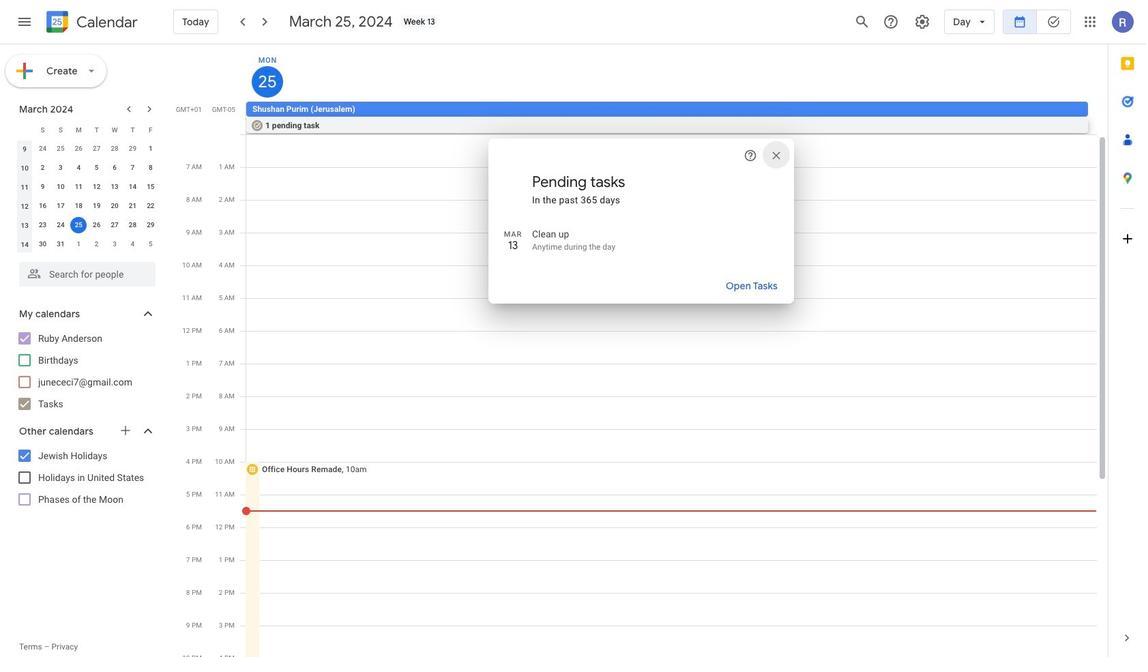 Task type: locate. For each thing, give the bounding box(es) containing it.
15 element
[[143, 179, 159, 195]]

4 element
[[71, 160, 87, 176]]

grid
[[175, 44, 1108, 657]]

17 element
[[53, 198, 69, 214]]

None search field
[[0, 257, 169, 287]]

tab list
[[1109, 44, 1147, 619]]

cell
[[246, 102, 1097, 134], [242, 134, 1098, 657], [70, 216, 88, 235]]

february 25 element
[[53, 141, 69, 157]]

march 2024 grid
[[13, 120, 160, 254]]

column header inside march 2024 grid
[[16, 120, 34, 139]]

clean up , march 13. list item
[[489, 223, 823, 257]]

5 element
[[89, 160, 105, 176]]

february 24 element
[[35, 141, 51, 157]]

22 element
[[143, 198, 159, 214]]

main drawer image
[[16, 14, 33, 30]]

april 4 element
[[125, 236, 141, 253]]

heading
[[74, 14, 138, 30]]

row group
[[16, 139, 160, 254]]

february 28 element
[[107, 141, 123, 157]]

19 element
[[89, 198, 105, 214]]

11 element
[[71, 179, 87, 195]]

add other calendars image
[[119, 424, 132, 438]]

14 element
[[125, 179, 141, 195]]

27 element
[[107, 217, 123, 233]]

21 element
[[125, 198, 141, 214]]

31 element
[[53, 236, 69, 253]]

april 5 element
[[143, 236, 159, 253]]

3 element
[[53, 160, 69, 176]]

column header
[[16, 120, 34, 139]]

23 element
[[35, 217, 51, 233]]

Search for people text field
[[27, 262, 147, 287]]

29 element
[[143, 217, 159, 233]]

my calendars list
[[3, 328, 169, 415]]

row
[[240, 102, 1108, 134], [16, 120, 160, 139], [240, 134, 1098, 657], [16, 139, 160, 158], [16, 158, 160, 177], [16, 177, 160, 197], [16, 197, 160, 216], [16, 216, 160, 235], [16, 235, 160, 254]]



Task type: vqa. For each thing, say whether or not it's contained in the screenshot.
Settings menu image
yes



Task type: describe. For each thing, give the bounding box(es) containing it.
30 element
[[35, 236, 51, 253]]

6 element
[[107, 160, 123, 176]]

12 element
[[89, 179, 105, 195]]

cell inside row group
[[70, 216, 88, 235]]

25, today element
[[71, 217, 87, 233]]

heading inside calendar element
[[74, 14, 138, 30]]

9 element
[[35, 179, 51, 195]]

april 2 element
[[89, 236, 105, 253]]

february 27 element
[[89, 141, 105, 157]]

calendar element
[[44, 8, 138, 38]]

row group inside march 2024 grid
[[16, 139, 160, 254]]

monday, march 25, today element
[[252, 66, 283, 98]]

18 element
[[71, 198, 87, 214]]

april 1 element
[[71, 236, 87, 253]]

april 3 element
[[107, 236, 123, 253]]

february 26 element
[[71, 141, 87, 157]]

13 element
[[107, 179, 123, 195]]

10 element
[[53, 179, 69, 195]]

24 element
[[53, 217, 69, 233]]

20 element
[[107, 198, 123, 214]]

8 element
[[143, 160, 159, 176]]

2 element
[[35, 160, 51, 176]]

1 element
[[143, 141, 159, 157]]

other calendars list
[[3, 445, 169, 511]]

26 element
[[89, 217, 105, 233]]

16 element
[[35, 198, 51, 214]]

28 element
[[125, 217, 141, 233]]

settings menu image
[[915, 14, 931, 30]]

7 element
[[125, 160, 141, 176]]

february 29 element
[[125, 141, 141, 157]]



